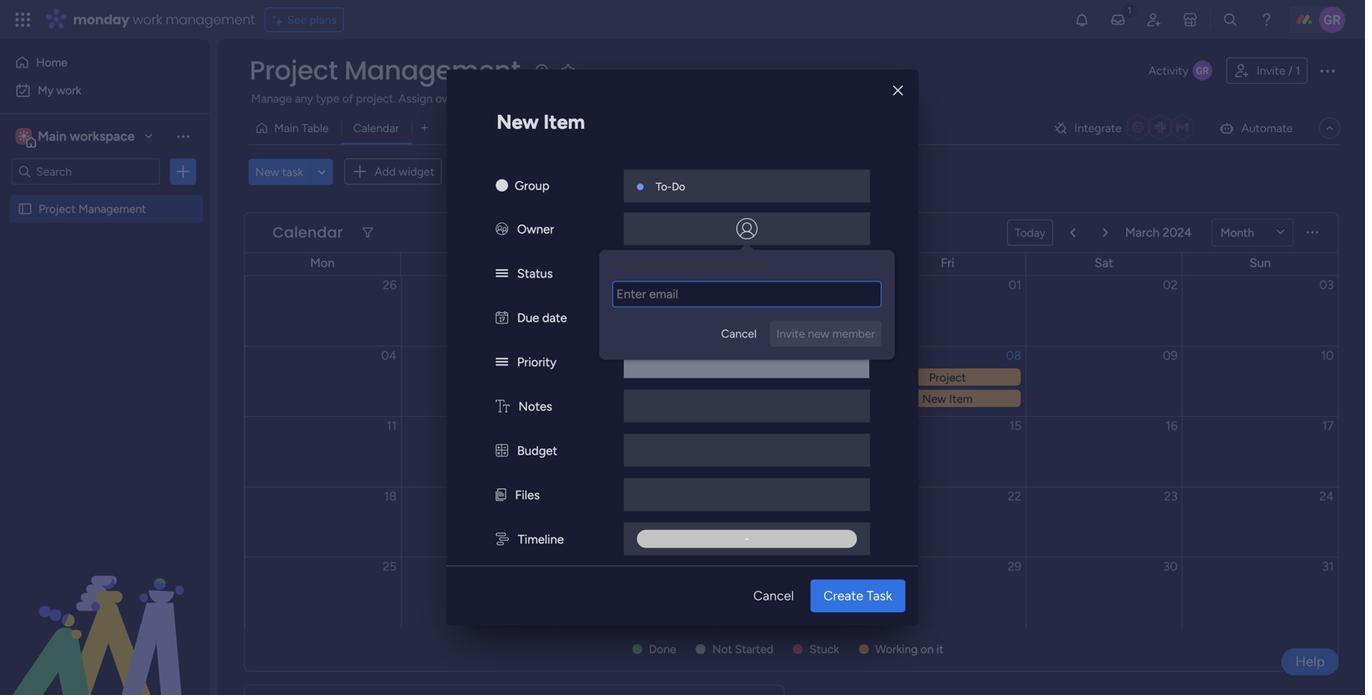 Task type: vqa. For each thing, say whether or not it's contained in the screenshot.
the set
yes



Task type: locate. For each thing, give the bounding box(es) containing it.
not
[[716, 266, 736, 280], [713, 643, 732, 657]]

1 vertical spatial project
[[39, 202, 76, 216]]

project right public board image
[[39, 202, 76, 216]]

project up any
[[250, 52, 338, 89]]

monday marketplace image
[[1182, 11, 1199, 28]]

0 horizontal spatial project management
[[39, 202, 146, 216]]

track
[[596, 92, 622, 106]]

Search field
[[470, 160, 519, 183]]

1 vertical spatial project management
[[39, 202, 146, 216]]

0 horizontal spatial calendar
[[273, 222, 343, 243]]

notes
[[519, 400, 552, 414]]

list arrow image
[[1071, 228, 1076, 238]]

activity button
[[1143, 57, 1220, 84]]

new item
[[497, 110, 585, 134]]

2 of from the left
[[625, 92, 636, 106]]

1 vertical spatial invite
[[777, 327, 805, 341]]

0 vertical spatial calendar
[[353, 121, 399, 135]]

of right track
[[625, 92, 636, 106]]

0 vertical spatial new
[[497, 110, 539, 134]]

1 horizontal spatial invite
[[1257, 64, 1286, 78]]

0 vertical spatial project
[[250, 52, 338, 89]]

calendar inside field
[[273, 222, 343, 243]]

new task
[[255, 165, 303, 179]]

home link
[[10, 49, 200, 76]]

management
[[166, 10, 255, 29]]

invite left /
[[1257, 64, 1286, 78]]

0 vertical spatial cancel button
[[715, 321, 764, 347]]

management up assign
[[344, 52, 521, 89]]

cancel button
[[715, 321, 764, 347], [740, 580, 807, 613]]

0 horizontal spatial main
[[38, 129, 67, 144]]

management down search in workspace field
[[79, 202, 146, 216]]

collapse board header image
[[1324, 122, 1337, 135]]

0 horizontal spatial new
[[255, 165, 279, 179]]

do
[[672, 180, 686, 194]]

automate
[[1242, 121, 1293, 135]]

new down timelines
[[497, 110, 539, 134]]

1 horizontal spatial work
[[133, 10, 162, 29]]

1 vertical spatial management
[[79, 202, 146, 216]]

due
[[517, 311, 539, 326]]

0 vertical spatial not started
[[716, 266, 777, 280]]

priority
[[517, 355, 557, 370]]

cancel
[[721, 327, 757, 341], [754, 589, 794, 604]]

main down my
[[38, 129, 67, 144]]

not left invite at the right top of the page
[[716, 266, 736, 280]]

calendar for calendar button
[[353, 121, 399, 135]]

1 horizontal spatial main
[[274, 121, 299, 135]]

started up 'enter email' field
[[739, 266, 777, 280]]

work
[[133, 10, 162, 29], [56, 83, 81, 97]]

see plans
[[287, 13, 337, 27]]

work inside option
[[56, 83, 81, 97]]

started left stuck at the bottom right of page
[[735, 643, 774, 657]]

not started
[[716, 266, 777, 280], [713, 643, 774, 657]]

management inside list box
[[79, 202, 146, 216]]

main left table
[[274, 121, 299, 135]]

project
[[250, 52, 338, 89], [39, 202, 76, 216]]

notifications image
[[1074, 11, 1091, 28]]

calendar up mon on the top left of the page
[[273, 222, 343, 243]]

1 horizontal spatial of
[[625, 92, 636, 106]]

invite left "new"
[[777, 327, 805, 341]]

1 vertical spatial new
[[255, 165, 279, 179]]

1 vertical spatial cancel button
[[740, 580, 807, 613]]

work right monday
[[133, 10, 162, 29]]

v2 status image
[[496, 355, 508, 370]]

cancel button down 'enter email' field
[[715, 321, 764, 347]]

work right my
[[56, 83, 81, 97]]

0 vertical spatial management
[[344, 52, 521, 89]]

started
[[739, 266, 777, 280], [735, 643, 774, 657]]

1 vertical spatial cancel
[[754, 589, 794, 604]]

invite for invite new member
[[777, 327, 805, 341]]

owner
[[517, 222, 554, 237]]

show board description image
[[532, 62, 552, 79]]

type in email address to invite
[[613, 259, 768, 273]]

/
[[1289, 64, 1293, 78]]

automate button
[[1212, 115, 1300, 141]]

plans
[[310, 13, 337, 27]]

1 vertical spatial work
[[56, 83, 81, 97]]

see
[[287, 13, 307, 27]]

done
[[649, 643, 676, 657]]

1 horizontal spatial calendar
[[353, 121, 399, 135]]

dapulse timeline column image
[[496, 533, 509, 547]]

invite
[[1257, 64, 1286, 78], [777, 327, 805, 341]]

invite / 1
[[1257, 64, 1301, 78]]

work for monday
[[133, 10, 162, 29]]

main table button
[[249, 115, 341, 141]]

of
[[342, 92, 353, 106], [625, 92, 636, 106]]

project management down search in workspace field
[[39, 202, 146, 216]]

0 horizontal spatial project
[[39, 202, 76, 216]]

date
[[542, 311, 567, 326]]

0 horizontal spatial management
[[79, 202, 146, 216]]

new
[[497, 110, 539, 134], [255, 165, 279, 179]]

project management
[[250, 52, 521, 89], [39, 202, 146, 216]]

monday work management
[[73, 10, 255, 29]]

activity
[[1149, 64, 1189, 78]]

filter button
[[604, 159, 682, 185]]

new left task
[[255, 165, 279, 179]]

1 horizontal spatial project management
[[250, 52, 521, 89]]

calendar down project. at the top left of the page
[[353, 121, 399, 135]]

1 vertical spatial calendar
[[273, 222, 343, 243]]

calendar inside button
[[353, 121, 399, 135]]

search everything image
[[1223, 11, 1239, 28]]

home
[[36, 55, 67, 69]]

in
[[641, 259, 650, 273]]

cancel down 'enter email' field
[[721, 327, 757, 341]]

new inside button
[[255, 165, 279, 179]]

invite for invite / 1
[[1257, 64, 1286, 78]]

update feed image
[[1110, 11, 1127, 28]]

1 workspace image from the left
[[16, 127, 32, 145]]

0 horizontal spatial work
[[56, 83, 81, 97]]

0 vertical spatial not
[[716, 266, 736, 280]]

add to favorites image
[[560, 62, 576, 78]]

option
[[0, 194, 209, 197]]

of right type
[[342, 92, 353, 106]]

workspace image
[[16, 127, 32, 145], [18, 127, 30, 145]]

2 workspace image from the left
[[18, 127, 30, 145]]

main
[[274, 121, 299, 135], [38, 129, 67, 144]]

my
[[38, 83, 54, 97]]

it
[[937, 643, 944, 657]]

project management up project. at the top left of the page
[[250, 52, 521, 89]]

new for new task
[[255, 165, 279, 179]]

0 vertical spatial cancel
[[721, 327, 757, 341]]

1 horizontal spatial management
[[344, 52, 521, 89]]

Search in workspace field
[[34, 162, 137, 181]]

0 vertical spatial work
[[133, 10, 162, 29]]

calendar button
[[341, 115, 412, 141]]

main for main table
[[274, 121, 299, 135]]

main inside "workspace selection" element
[[38, 129, 67, 144]]

to
[[726, 259, 737, 273]]

0 vertical spatial started
[[739, 266, 777, 280]]

select product image
[[15, 11, 31, 28]]

not inside new item dialog
[[716, 266, 736, 280]]

0 vertical spatial invite
[[1257, 64, 1286, 78]]

not started right done
[[713, 643, 774, 657]]

not right done
[[713, 643, 732, 657]]

1 horizontal spatial new
[[497, 110, 539, 134]]

cancel button left create
[[740, 580, 807, 613]]

invite members image
[[1146, 11, 1163, 28]]

0 vertical spatial project management
[[250, 52, 521, 89]]

working on it
[[876, 643, 944, 657]]

task
[[867, 589, 893, 604]]

0 horizontal spatial of
[[342, 92, 353, 106]]

calendar
[[353, 121, 399, 135], [273, 222, 343, 243]]

table
[[302, 121, 329, 135]]

owners,
[[436, 92, 476, 106]]

not started up 'enter email' field
[[716, 266, 777, 280]]

dapulse numbers column image
[[496, 444, 508, 459]]

new for new item
[[497, 110, 539, 134]]

sat
[[1095, 256, 1114, 271]]

email
[[653, 259, 680, 273]]

my work option
[[10, 77, 200, 103]]

cancel left create
[[754, 589, 794, 604]]

manage
[[251, 92, 292, 106]]

0 horizontal spatial invite
[[777, 327, 805, 341]]

new inside dialog
[[497, 110, 539, 134]]



Task type: describe. For each thing, give the bounding box(es) containing it.
budget
[[517, 444, 558, 459]]

1 vertical spatial not started
[[713, 643, 774, 657]]

march 2024
[[1126, 225, 1192, 240]]

keep
[[568, 92, 593, 106]]

1
[[1296, 64, 1301, 78]]

working
[[876, 643, 918, 657]]

type
[[613, 259, 638, 273]]

more dots image
[[1307, 227, 1319, 239]]

create task button
[[811, 580, 906, 613]]

wed
[[623, 256, 648, 271]]

manage any type of project. assign owners, set timelines and keep track of where your project stands. button
[[249, 89, 800, 108]]

today
[[1015, 226, 1046, 240]]

status
[[517, 267, 553, 281]]

1 vertical spatial not
[[713, 643, 732, 657]]

widget
[[399, 165, 435, 179]]

any
[[295, 92, 313, 106]]

fri
[[941, 256, 955, 271]]

dapulse date column image
[[496, 311, 508, 326]]

your
[[673, 92, 696, 106]]

project management inside project management list box
[[39, 202, 146, 216]]

project
[[699, 92, 736, 106]]

task
[[282, 165, 303, 179]]

work for my
[[56, 83, 81, 97]]

create task
[[824, 589, 893, 604]]

see plans button
[[265, 7, 344, 32]]

cancel inside new item dialog
[[754, 589, 794, 604]]

new task button
[[249, 159, 310, 185]]

add widget
[[375, 165, 435, 179]]

on
[[921, 643, 934, 657]]

march
[[1126, 225, 1160, 240]]

month
[[1221, 226, 1255, 240]]

v2 status image
[[496, 267, 508, 281]]

v2 multiple person column image
[[496, 222, 508, 237]]

not started inside new item dialog
[[716, 266, 777, 280]]

member
[[833, 327, 875, 341]]

today button
[[1008, 220, 1053, 246]]

1 vertical spatial started
[[735, 643, 774, 657]]

1 of from the left
[[342, 92, 353, 106]]

item
[[544, 110, 585, 134]]

arrow down image
[[662, 162, 682, 182]]

public board image
[[17, 201, 33, 217]]

calendar for "calendar" field on the top
[[273, 222, 343, 243]]

to-
[[656, 180, 672, 194]]

project inside list box
[[39, 202, 76, 216]]

type
[[316, 92, 340, 106]]

v2 file column image
[[496, 488, 506, 503]]

v2 sun image
[[496, 179, 508, 194]]

1 horizontal spatial project
[[250, 52, 338, 89]]

where
[[639, 92, 670, 106]]

invite / 1 button
[[1227, 57, 1308, 84]]

help button
[[1282, 649, 1339, 676]]

lottie animation element
[[0, 530, 209, 696]]

Calendar field
[[269, 222, 347, 243]]

angle down image
[[318, 166, 326, 178]]

home option
[[10, 49, 200, 76]]

main for main workspace
[[38, 129, 67, 144]]

filter
[[630, 165, 656, 179]]

1 image
[[1123, 1, 1137, 19]]

monday
[[73, 10, 129, 29]]

workspace
[[70, 129, 135, 144]]

set
[[479, 92, 495, 106]]

group
[[515, 179, 550, 194]]

Enter email field
[[613, 281, 882, 308]]

main table
[[274, 121, 329, 135]]

2024
[[1163, 225, 1192, 240]]

close image
[[893, 85, 903, 97]]

help image
[[1259, 11, 1275, 28]]

dapulse text column image
[[496, 400, 510, 414]]

add
[[375, 165, 396, 179]]

timeline
[[518, 533, 564, 547]]

my work
[[38, 83, 81, 97]]

and
[[547, 92, 566, 106]]

help
[[1296, 654, 1325, 670]]

manage any type of project. assign owners, set timelines and keep track of where your project stands.
[[251, 92, 775, 106]]

files
[[515, 488, 540, 503]]

invite new member
[[777, 327, 875, 341]]

add widget button
[[344, 158, 442, 185]]

create
[[824, 589, 864, 604]]

address
[[683, 259, 723, 273]]

due date
[[517, 311, 567, 326]]

to-do
[[656, 180, 686, 194]]

project management list box
[[0, 192, 209, 445]]

integrate
[[1075, 121, 1122, 135]]

list arrow image
[[1103, 228, 1108, 238]]

greg robinson image
[[1320, 7, 1346, 33]]

project.
[[356, 92, 396, 106]]

new
[[808, 327, 830, 341]]

lottie animation image
[[0, 530, 209, 696]]

mon
[[310, 256, 335, 271]]

stands.
[[739, 92, 775, 106]]

add view image
[[421, 122, 428, 134]]

sun
[[1250, 256, 1271, 271]]

main workspace
[[38, 129, 135, 144]]

new item dialog
[[447, 70, 919, 626]]

main workspace button
[[11, 122, 160, 150]]

stuck
[[810, 643, 839, 657]]

invite new member button
[[770, 321, 882, 347]]

workspace selection element
[[16, 126, 137, 148]]

assign
[[399, 92, 433, 106]]

started inside new item dialog
[[739, 266, 777, 280]]

integrate button
[[1047, 111, 1206, 145]]

timelines
[[497, 92, 544, 106]]

invite
[[739, 259, 768, 273]]

Project Management field
[[246, 52, 525, 89]]



